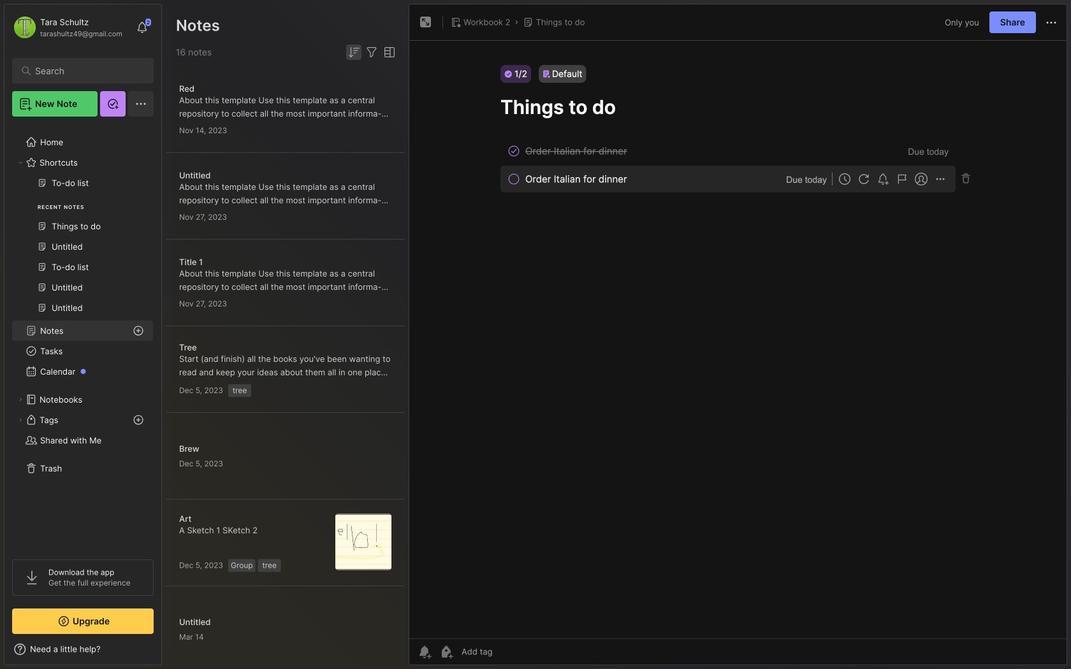 Task type: locate. For each thing, give the bounding box(es) containing it.
group inside tree
[[12, 173, 153, 326]]

None search field
[[35, 63, 137, 78]]

group
[[12, 173, 153, 326]]

Add filters field
[[364, 45, 379, 60]]

add filters image
[[364, 45, 379, 60]]

tree inside main element
[[4, 124, 161, 548]]

Add tag field
[[460, 646, 556, 658]]

WHAT'S NEW field
[[4, 639, 161, 660]]

Note Editor text field
[[409, 40, 1067, 639]]

none search field inside main element
[[35, 63, 137, 78]]

View options field
[[379, 45, 397, 60]]

note window element
[[409, 4, 1067, 669]]

tree
[[4, 124, 161, 548]]

More actions field
[[1044, 14, 1059, 30]]

expand notebooks image
[[17, 396, 24, 404]]

add tag image
[[439, 645, 454, 660]]

Sort options field
[[346, 45, 361, 60]]



Task type: describe. For each thing, give the bounding box(es) containing it.
more actions image
[[1044, 15, 1059, 30]]

main element
[[0, 0, 166, 669]]

Search text field
[[35, 65, 137, 77]]

expand tags image
[[17, 416, 24, 424]]

click to collapse image
[[161, 646, 171, 661]]

thumbnail image
[[335, 514, 391, 570]]

expand note image
[[418, 15, 434, 30]]

Account field
[[12, 15, 122, 40]]

add a reminder image
[[417, 645, 432, 660]]



Task type: vqa. For each thing, say whether or not it's contained in the screenshot.
Search text box
yes



